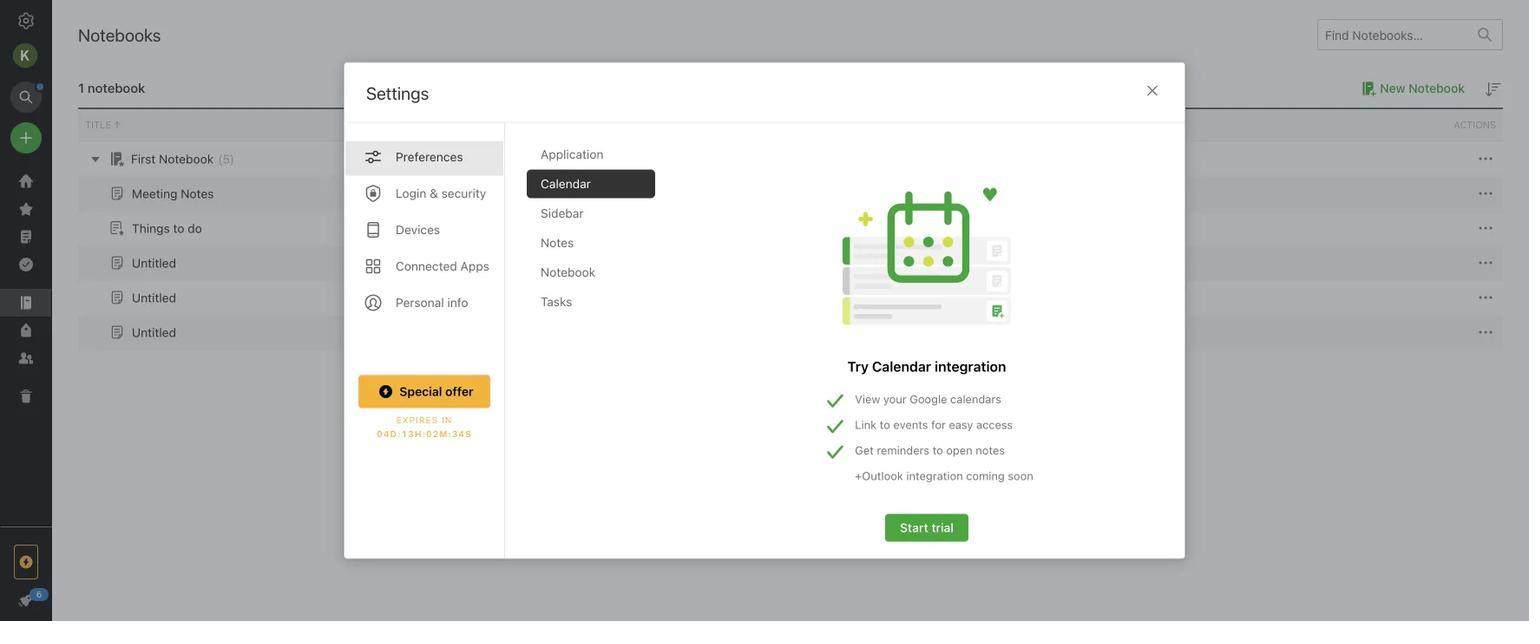 Task type: locate. For each thing, give the bounding box(es) containing it.
2 vertical spatial notebook
[[541, 265, 596, 280]]

to left do
[[173, 221, 184, 235]]

0 horizontal spatial notebook
[[159, 152, 214, 166]]

meeting notes row
[[78, 176, 1504, 211]]

apps
[[461, 259, 490, 274]]

do
[[188, 221, 202, 235]]

notebook right new
[[1409, 81, 1465, 95]]

nov for 6th cell
[[904, 325, 926, 339]]

to for link
[[880, 419, 891, 432]]

integration up "calendars"
[[935, 359, 1007, 375]]

shared with button
[[1099, 109, 1301, 141]]

2 vertical spatial nov 7
[[904, 325, 936, 339]]

untitled row up 'try'
[[78, 315, 1504, 350]]

integration down 'get reminders to open notes'
[[907, 470, 963, 483]]

calendar up the sidebar
[[541, 177, 591, 191]]

to inside "button"
[[173, 221, 184, 235]]

0 vertical spatial to
[[173, 221, 184, 235]]

0 vertical spatial nov 7
[[904, 256, 936, 270]]

coming
[[966, 470, 1005, 483]]

untitled row
[[78, 246, 1504, 280], [78, 280, 1504, 315], [78, 315, 1504, 350]]

things to do row
[[78, 211, 1504, 246]]

2 nov from the top
[[904, 290, 926, 305]]

arrow image
[[85, 148, 106, 169]]

+outlook
[[855, 470, 904, 483]]

7 for 5th cell
[[929, 290, 936, 305]]

5 cell from the top
[[1099, 280, 1301, 315]]

notebook inside row
[[159, 152, 214, 166]]

2 vertical spatial to
[[933, 444, 943, 457]]

0 vertical spatial integration
[[935, 359, 1007, 375]]

1 vertical spatial untitled button
[[107, 287, 176, 308]]

1 vertical spatial notes
[[541, 236, 574, 250]]

view
[[855, 393, 881, 406]]

2 nov 7 from the top
[[904, 290, 936, 305]]

info
[[448, 296, 468, 310]]

3 untitled row from the top
[[78, 315, 1504, 350]]

1 untitled row from the top
[[78, 246, 1504, 280]]

security
[[442, 186, 486, 201]]

to right the link
[[880, 419, 891, 432]]

tab list
[[345, 123, 505, 559], [527, 140, 669, 559]]

to left the open
[[933, 444, 943, 457]]

untitled button
[[107, 253, 176, 273], [107, 287, 176, 308], [107, 322, 176, 343]]

notebooks
[[78, 24, 161, 45]]

7 for 6th cell
[[929, 325, 936, 339]]

start trial button
[[886, 514, 969, 542]]

get reminders to open notes
[[855, 444, 1005, 457]]

notebook for new
[[1409, 81, 1465, 95]]

offer
[[445, 385, 474, 399]]

expires
[[396, 415, 438, 425]]

3 nov from the top
[[904, 325, 926, 339]]

0 vertical spatial 7
[[929, 256, 936, 270]]

a
[[904, 221, 910, 235]]

notes inside notes tab
[[541, 236, 574, 250]]

2 horizontal spatial to
[[933, 444, 943, 457]]

notebook left ( on the top
[[159, 152, 214, 166]]

3 untitled from the top
[[132, 325, 176, 340]]

untitled
[[132, 256, 176, 270], [132, 291, 176, 305], [132, 325, 176, 340]]

2 vertical spatial untitled button
[[107, 322, 176, 343]]

calendar up your
[[872, 359, 932, 375]]

notes up do
[[181, 186, 214, 201]]

1 untitled from the top
[[132, 256, 176, 270]]

&
[[430, 186, 438, 201]]

1 horizontal spatial to
[[880, 419, 891, 432]]

2 vertical spatial nov
[[904, 325, 926, 339]]

1 vertical spatial 7
[[929, 290, 936, 305]]

tree
[[0, 168, 52, 526]]

untitled button for fourth cell
[[107, 253, 176, 273]]

untitled for untitled button corresponding to fourth cell
[[132, 256, 176, 270]]

7 for fourth cell
[[929, 256, 936, 270]]

0 horizontal spatial calendar
[[541, 177, 591, 191]]

1 7 from the top
[[929, 256, 936, 270]]

notebook up tasks
[[541, 265, 596, 280]]

2 vertical spatial 7
[[929, 325, 936, 339]]

2 7 from the top
[[929, 290, 936, 305]]

1 horizontal spatial calendar
[[872, 359, 932, 375]]

1 horizontal spatial tab list
[[527, 140, 669, 559]]

3 untitled button from the top
[[107, 322, 176, 343]]

start
[[900, 521, 929, 535]]

notes
[[181, 186, 214, 201], [541, 236, 574, 250]]

0 vertical spatial nov
[[904, 256, 926, 270]]

0 horizontal spatial notes
[[181, 186, 214, 201]]

application tab
[[527, 140, 655, 169]]

with
[[1147, 119, 1173, 131]]

2 horizontal spatial notebook
[[1409, 81, 1465, 95]]

2 vertical spatial untitled
[[132, 325, 176, 340]]

new notebook
[[1381, 81, 1465, 95]]

1 vertical spatial untitled
[[132, 291, 176, 305]]

personal
[[396, 296, 444, 310]]

title button
[[78, 109, 694, 141]]

notebooks element
[[52, 0, 1530, 622]]

notes down the sidebar
[[541, 236, 574, 250]]

1 nov from the top
[[904, 256, 926, 270]]

2 untitled from the top
[[132, 291, 176, 305]]

row group inside notebooks element
[[78, 142, 1504, 350]]

1 vertical spatial nov
[[904, 290, 926, 305]]

connected apps
[[396, 259, 490, 274]]

created by button
[[694, 109, 897, 141]]

0 vertical spatial calendar
[[541, 177, 591, 191]]

connected
[[396, 259, 457, 274]]

first notebook row
[[78, 142, 1504, 176]]

untitled row down things to do row
[[78, 280, 1504, 315]]

0 horizontal spatial to
[[173, 221, 184, 235]]

1 untitled button from the top
[[107, 253, 176, 273]]

6 cell from the top
[[1099, 315, 1301, 350]]

created by
[[701, 119, 760, 131]]

login
[[396, 186, 426, 201]]

0 vertical spatial untitled button
[[107, 253, 176, 273]]

just
[[904, 186, 927, 201]]

for
[[932, 419, 946, 432]]

1 vertical spatial to
[[880, 419, 891, 432]]

integration
[[935, 359, 1007, 375], [907, 470, 963, 483]]

notebook
[[1409, 81, 1465, 95], [159, 152, 214, 166], [541, 265, 596, 280]]

your
[[884, 393, 907, 406]]

04d:13h:02m:34s
[[377, 429, 472, 439]]

notebook inside tab
[[541, 265, 596, 280]]

try
[[848, 359, 869, 375]]

7
[[929, 256, 936, 270], [929, 290, 936, 305], [929, 325, 936, 339]]

cell
[[1099, 142, 1301, 176], [1099, 176, 1301, 211], [1099, 211, 1301, 246], [1099, 246, 1301, 280], [1099, 280, 1301, 315], [1099, 315, 1301, 350]]

nov 7
[[904, 256, 936, 270], [904, 290, 936, 305], [904, 325, 936, 339]]

notebook inside button
[[1409, 81, 1465, 95]]

reminders
[[877, 444, 930, 457]]

1
[[78, 80, 84, 95]]

now
[[931, 186, 954, 201]]

2 untitled button from the top
[[107, 287, 176, 308]]

row group containing first notebook
[[78, 142, 1504, 350]]

1 horizontal spatial notebook
[[541, 265, 596, 280]]

1 nov 7 from the top
[[904, 256, 936, 270]]

google
[[910, 393, 948, 406]]

tab list containing application
[[527, 140, 669, 559]]

1 horizontal spatial notes
[[541, 236, 574, 250]]

3 7 from the top
[[929, 325, 936, 339]]

tab list containing preferences
[[345, 123, 505, 559]]

0 vertical spatial untitled
[[132, 256, 176, 270]]

few
[[913, 221, 933, 235]]

0 vertical spatial notebook
[[1409, 81, 1465, 95]]

calendar
[[541, 177, 591, 191], [872, 359, 932, 375]]

open
[[947, 444, 973, 457]]

0 vertical spatial notes
[[181, 186, 214, 201]]

actions button
[[1301, 109, 1504, 141]]

special offer button
[[359, 376, 490, 409]]

a few minutes ago
[[904, 221, 1005, 235]]

personal info
[[396, 296, 468, 310]]

nov
[[904, 256, 926, 270], [904, 290, 926, 305], [904, 325, 926, 339]]

1 vertical spatial nov 7
[[904, 290, 936, 305]]

1 vertical spatial notebook
[[159, 152, 214, 166]]

untitled row down the meeting notes row
[[78, 246, 1504, 280]]

row group
[[78, 142, 1504, 350]]

to
[[173, 221, 184, 235], [880, 419, 891, 432], [933, 444, 943, 457]]

0 horizontal spatial tab list
[[345, 123, 505, 559]]



Task type: describe. For each thing, give the bounding box(es) containing it.
first notebook ( 5 )
[[131, 152, 235, 166]]

events
[[894, 419, 928, 432]]

untitled for untitled button for 6th cell
[[132, 325, 176, 340]]

settings image
[[16, 10, 36, 31]]

tasks
[[541, 295, 572, 309]]

first
[[131, 152, 156, 166]]

minutes
[[937, 221, 981, 235]]

home image
[[16, 171, 36, 192]]

link
[[855, 419, 877, 432]]

things
[[132, 221, 170, 235]]

1 cell from the top
[[1099, 142, 1301, 176]]

trial
[[932, 521, 954, 535]]

to for things
[[173, 221, 184, 235]]

view your google calendars
[[855, 393, 1002, 406]]

updated
[[904, 119, 948, 131]]

in
[[442, 415, 453, 425]]

ago
[[985, 221, 1005, 235]]

nov for fourth cell
[[904, 256, 926, 270]]

3 cell from the top
[[1099, 211, 1301, 246]]

just now
[[904, 186, 954, 201]]

notes tab
[[527, 229, 655, 257]]

)
[[230, 152, 235, 166]]

things to do
[[132, 221, 202, 235]]

settings
[[366, 83, 429, 103]]

new notebook button
[[1356, 78, 1465, 99]]

login & security
[[396, 186, 486, 201]]

new
[[1381, 81, 1406, 95]]

3 nov 7 from the top
[[904, 325, 936, 339]]

+outlook integration coming soon
[[855, 470, 1034, 483]]

tasks tab
[[527, 288, 655, 317]]

actions
[[1454, 119, 1497, 131]]

by
[[747, 119, 760, 131]]

access
[[977, 419, 1013, 432]]

shared
[[1106, 119, 1145, 131]]

5
[[223, 152, 230, 166]]

(
[[218, 152, 223, 166]]

calendar tab
[[527, 170, 655, 198]]

expires in 04d:13h:02m:34s
[[377, 415, 472, 439]]

easy
[[949, 419, 974, 432]]

4 cell from the top
[[1099, 246, 1301, 280]]

created
[[701, 119, 745, 131]]

title
[[85, 119, 111, 131]]

soon
[[1008, 470, 1034, 483]]

meeting
[[132, 186, 177, 201]]

Find Notebooks… text field
[[1319, 21, 1468, 49]]

try calendar integration
[[848, 359, 1007, 375]]

special
[[400, 385, 442, 399]]

notes inside the meeting notes button
[[181, 186, 214, 201]]

notebook tab
[[527, 258, 655, 287]]

sidebar
[[541, 206, 584, 221]]

1 notebook
[[78, 80, 145, 95]]

2 untitled row from the top
[[78, 280, 1504, 315]]

meeting notes button
[[107, 183, 214, 204]]

shared with
[[1106, 119, 1173, 131]]

notebook
[[88, 80, 145, 95]]

things to do button
[[107, 218, 202, 239]]

special offer
[[400, 385, 474, 399]]

nov for 5th cell
[[904, 290, 926, 305]]

untitled button for 5th cell
[[107, 287, 176, 308]]

close image
[[1142, 80, 1163, 101]]

black friday offer image
[[16, 552, 36, 573]]

untitled for 5th cell's untitled button
[[132, 291, 176, 305]]

application
[[541, 147, 604, 162]]

start trial
[[900, 521, 954, 535]]

notebook for first
[[159, 152, 214, 166]]

link to events for easy access
[[855, 419, 1013, 432]]

1 vertical spatial integration
[[907, 470, 963, 483]]

preferences
[[396, 150, 463, 164]]

updated button
[[897, 109, 1099, 141]]

notes
[[976, 444, 1005, 457]]

sidebar tab
[[527, 199, 655, 228]]

get
[[855, 444, 874, 457]]

calendar inside tab
[[541, 177, 591, 191]]

calendars
[[951, 393, 1002, 406]]

untitled button for 6th cell
[[107, 322, 176, 343]]

1 vertical spatial calendar
[[872, 359, 932, 375]]

2 cell from the top
[[1099, 176, 1301, 211]]

meeting notes
[[132, 186, 214, 201]]

devices
[[396, 223, 440, 237]]



Task type: vqa. For each thing, say whether or not it's contained in the screenshot.


